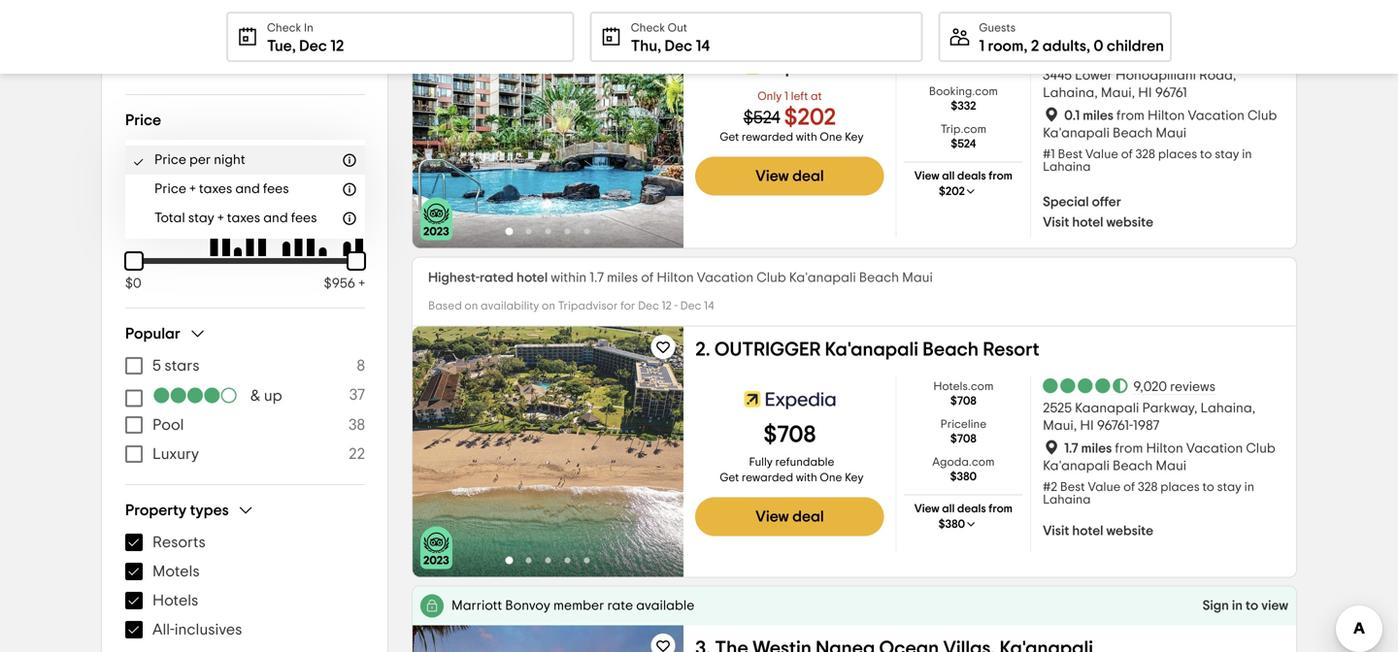 Task type: locate. For each thing, give the bounding box(es) containing it.
0 horizontal spatial check
[[267, 22, 301, 34]]

lahaina, down the 9,020 reviews link
[[1201, 402, 1256, 416]]

lahaina up special
[[1043, 161, 1091, 173]]

1 menu from the top
[[125, 0, 365, 79]]

1 all from the top
[[942, 171, 955, 182]]

0 vertical spatial deals
[[958, 171, 987, 182]]

best right #2
[[1061, 481, 1086, 494]]

places inside #1 best value of 328 places to stay in lahaina
[[1159, 148, 1198, 161]]

$524
[[744, 109, 781, 127], [951, 138, 977, 150]]

hotel down #2 best value of 328 places to stay in lahaina
[[1073, 525, 1104, 539]]

1 check from the left
[[267, 22, 301, 34]]

1.7 right within
[[590, 272, 604, 285]]

$380 down agoda.com $380
[[939, 519, 966, 531]]

0 vertical spatial 1
[[980, 38, 985, 54]]

2 vertical spatial stay
[[1218, 481, 1242, 494]]

$708 down priceline
[[951, 434, 977, 445]]

, inside "3,524 reviews 3445 lower honoapiilani road , lahaina, maui, hi 96761"
[[1234, 69, 1237, 83]]

1 vertical spatial view deal
[[756, 510, 824, 525]]

0 horizontal spatial kaanapali
[[766, 7, 856, 27]]

hotel
[[1073, 216, 1104, 230], [517, 272, 548, 285], [1073, 525, 1104, 539]]

1 deals from the top
[[958, 171, 987, 182]]

hilton
[[1148, 109, 1185, 123], [657, 272, 694, 285], [1147, 443, 1184, 456]]

check for tue,
[[267, 22, 301, 34]]

dec
[[299, 38, 327, 54], [665, 38, 693, 54], [638, 301, 659, 312], [681, 301, 702, 312]]

ka'anapali
[[1043, 127, 1110, 140], [790, 272, 856, 285], [825, 341, 919, 360], [1043, 460, 1110, 474]]

stay for 1. aston kaanapali shores
[[1215, 148, 1240, 161]]

1 vertical spatial miles
[[607, 272, 638, 285]]

0 vertical spatial lahaina,
[[1043, 86, 1098, 100]]

1 vertical spatial group
[[125, 501, 365, 653]]

stay inside #1 best value of 328 places to stay in lahaina
[[1215, 148, 1240, 161]]

up inside menu
[[264, 389, 282, 404]]

all down agoda.com $380
[[942, 504, 955, 515]]

maui up #1 best value of 328 places to stay in lahaina
[[1156, 127, 1187, 140]]

1 view deal button from the top
[[696, 157, 885, 196]]

2 vertical spatial up
[[696, 488, 710, 500]]

328 down 1987
[[1138, 481, 1158, 494]]

2 get from the top
[[720, 473, 739, 484]]

1 vertical spatial expedia.com image
[[745, 381, 836, 420]]

value down 0.1 miles
[[1086, 148, 1119, 161]]

1 left left
[[785, 91, 789, 103]]

$202 for hotels.com $202
[[951, 63, 977, 74]]

1 hotels.com from the top
[[934, 48, 994, 60]]

1 horizontal spatial on
[[542, 301, 556, 312]]

$708 inside hotels.com $708
[[951, 396, 977, 408]]

0 vertical spatial of
[[1122, 148, 1133, 161]]

0 vertical spatial +
[[189, 183, 196, 196]]

1. aston kaanapali shores link
[[696, 7, 920, 27]]

lahaina, down the 3445
[[1043, 86, 1098, 100]]

all for shores
[[942, 171, 955, 182]]

1 website from the top
[[1107, 216, 1154, 230]]

1 down guests
[[980, 38, 985, 54]]

1 vertical spatial and
[[263, 212, 288, 225]]

value inside #1 best value of 328 places to stay in lahaina
[[1086, 148, 1119, 161]]

-
[[675, 301, 678, 312]]

beach
[[1113, 127, 1153, 140], [859, 272, 900, 285], [923, 341, 979, 360], [1113, 460, 1153, 474]]

vacation down the parkway
[[1187, 443, 1244, 456]]

2 group from the top
[[125, 501, 365, 653]]

stay
[[1215, 148, 1240, 161], [188, 212, 214, 225], [1218, 481, 1242, 494]]

0 horizontal spatial 1.7
[[590, 272, 604, 285]]

1 horizontal spatial check
[[631, 22, 665, 34]]

0 vertical spatial in
[[1243, 148, 1253, 161]]

14 right -
[[704, 301, 714, 312]]

12 up offers
[[331, 38, 344, 54]]

0 vertical spatial $380
[[951, 472, 977, 483]]

of inside #1 best value of 328 places to stay in lahaina
[[1122, 148, 1133, 161]]

1 vertical spatial visit
[[1043, 525, 1070, 539]]

best right #1
[[1058, 148, 1083, 161]]

1 vertical spatial club
[[757, 272, 787, 285]]

1 horizontal spatial and
[[263, 212, 288, 225]]

value for 1. aston kaanapali shores
[[1086, 148, 1119, 161]]

1 vertical spatial pay
[[700, 473, 720, 484]]

1 key from the top
[[845, 132, 864, 143]]

minimum price slider
[[113, 240, 155, 283]]

1 vertical spatial best
[[1061, 481, 1086, 494]]

2.
[[696, 341, 711, 360]]

0 vertical spatial places
[[1159, 148, 1198, 161]]

1 vertical spatial $524
[[951, 138, 977, 150]]

2 one from the top
[[820, 473, 843, 484]]

2 view deal button from the top
[[696, 498, 885, 537]]

1 deal from the top
[[793, 169, 824, 184]]

types
[[190, 503, 229, 519]]

hi up '1.7 miles'
[[1081, 420, 1094, 433]]

0 vertical spatial 1.7
[[590, 272, 604, 285]]

club for 2. outrigger ka'anapali beach resort
[[1247, 443, 1276, 456]]

328 inside #2 best value of 328 places to stay in lahaina
[[1138, 481, 1158, 494]]

view deal button for aston
[[696, 157, 885, 196]]

expedia.com image up only 1 left at
[[745, 48, 836, 87]]

0 vertical spatial get
[[720, 132, 739, 143]]

places inside #2 best value of 328 places to stay in lahaina
[[1161, 481, 1200, 494]]

1.7 down 2525
[[1065, 443, 1079, 456]]

328 for 2. outrigger ka'anapali beach resort
[[1138, 481, 1158, 494]]

maui up 2. outrigger ka'anapali beach resort link
[[903, 272, 933, 285]]

0 vertical spatial fees
[[263, 183, 289, 196]]

to inside #2 best value of 328 places to stay in lahaina
[[1203, 481, 1215, 494]]

$380 inside view all deals from $380
[[939, 519, 966, 531]]

view deal down $524 $202
[[756, 169, 824, 184]]

places down lahaina, maui, hi 96761-1987
[[1161, 481, 1200, 494]]

0 vertical spatial key
[[845, 132, 864, 143]]

menu for property types
[[125, 528, 365, 645]]

all inside view all deals from $202
[[942, 171, 955, 182]]

maui, down 2525
[[1043, 420, 1078, 433]]

website down #2 best value of 328 places to stay in lahaina
[[1107, 525, 1154, 539]]

places down 96761
[[1159, 148, 1198, 161]]

beach up hotels.com $708
[[923, 341, 979, 360]]

reviews inside "3,524 reviews 3445 lower honoapiilani road , lahaina, maui, hi 96761"
[[1168, 48, 1214, 61]]

check up tue,
[[267, 22, 301, 34]]

in
[[1243, 148, 1253, 161], [1245, 481, 1255, 494], [1233, 600, 1243, 613]]

1 vertical spatial key
[[845, 473, 864, 484]]

0 vertical spatial deal
[[793, 169, 824, 184]]

40% less than usual
[[430, 7, 533, 19]]

1 vertical spatial maui,
[[1043, 420, 1078, 433]]

$202 down at at the right top of page
[[784, 106, 837, 130]]

availability
[[481, 301, 540, 312]]

$332
[[951, 101, 977, 112]]

+ down price + taxes and fees at the left of page
[[217, 212, 224, 225]]

dec down 'out'
[[665, 38, 693, 54]]

places for 1. aston kaanapali shores
[[1159, 148, 1198, 161]]

on down within
[[542, 301, 556, 312]]

0 vertical spatial 12
[[331, 38, 344, 54]]

no
[[153, 27, 173, 43]]

0 vertical spatial reviews
[[1168, 48, 1214, 61]]

view down $524 $202
[[756, 169, 789, 184]]

expedia.com image
[[745, 48, 836, 87], [745, 381, 836, 420]]

of for 2. outrigger ka'anapali beach resort
[[1124, 481, 1136, 494]]

rate
[[608, 600, 633, 613]]

0 vertical spatial from hilton vacation club ka'anapali beach maui
[[1043, 109, 1278, 140]]

expedia.com image down outrigger
[[745, 381, 836, 420]]

dec right -
[[681, 301, 702, 312]]

aston kaanapali shores in maui image
[[413, 0, 684, 248], [413, 0, 684, 248]]

0 vertical spatial lahaina
[[1043, 161, 1091, 173]]

check inside check in tue, dec 12
[[267, 22, 301, 34]]

1 vertical spatial $202
[[784, 106, 837, 130]]

+ for $956
[[359, 277, 365, 291]]

on right the based
[[465, 301, 478, 312]]

check
[[267, 22, 301, 34], [631, 22, 665, 34]]

$708
[[951, 396, 977, 408], [764, 424, 816, 447], [951, 434, 977, 445]]

maui for beach
[[1156, 460, 1187, 474]]

maui up #2 best value of 328 places to stay in lahaina
[[1156, 460, 1187, 474]]

up inside fully refundable pay up to 12x get rewarded with one key
[[696, 488, 710, 500]]

2 menu from the top
[[125, 352, 365, 469]]

1 get from the top
[[720, 132, 739, 143]]

of up offer
[[1122, 148, 1133, 161]]

from hilton vacation club ka'anapali beach maui down 1987
[[1043, 443, 1276, 474]]

check up thu,
[[631, 22, 665, 34]]

1 vertical spatial fees
[[291, 212, 317, 225]]

taxes up the total stay + taxes and fees at the top left
[[199, 183, 232, 196]]

up
[[696, 155, 710, 167], [264, 389, 282, 404], [696, 488, 710, 500]]

view deal
[[756, 169, 824, 184], [756, 510, 824, 525]]

rated
[[480, 272, 514, 285]]

visit down special
[[1043, 216, 1070, 230]]

0 horizontal spatial 12
[[331, 38, 344, 54]]

0 horizontal spatial lahaina,
[[1043, 86, 1098, 100]]

priceline $708
[[941, 419, 987, 445]]

lahaina for 2. outrigger ka'anapali beach resort
[[1043, 494, 1091, 507]]

taxes down price + taxes and fees at the left of page
[[227, 212, 260, 225]]

1 vertical spatial 1
[[785, 91, 789, 103]]

from
[[1117, 109, 1145, 123], [989, 171, 1013, 182], [1116, 443, 1144, 456], [989, 504, 1013, 515]]

0 vertical spatial view deal button
[[696, 157, 885, 196]]

2 check from the left
[[631, 22, 665, 34]]

view down agoda.com $380
[[915, 504, 940, 515]]

$380 inside agoda.com $380
[[951, 472, 977, 483]]

, right honoapiilani
[[1234, 69, 1237, 83]]

1 inside guests 1 room , 2 adults , 0 children
[[980, 38, 985, 54]]

hilton down 96761
[[1148, 109, 1185, 123]]

menu
[[125, 0, 365, 79], [125, 352, 365, 469], [125, 528, 365, 645]]

from inside view all deals from $380
[[989, 504, 1013, 515]]

$708 up priceline
[[951, 396, 977, 408]]

lahaina inside #2 best value of 328 places to stay in lahaina
[[1043, 494, 1091, 507]]

$202 down trip.com $524
[[939, 186, 965, 198]]

0 vertical spatial all
[[942, 171, 955, 182]]

328 down 96761
[[1136, 148, 1156, 161]]

2 deals from the top
[[958, 504, 987, 515]]

1 vertical spatial $380
[[939, 519, 966, 531]]

all inside view all deals from $380
[[942, 504, 955, 515]]

luxury
[[153, 447, 199, 462]]

view all deals from $202
[[915, 171, 1013, 198]]

reviews up road
[[1168, 48, 1214, 61]]

+ right $956
[[359, 277, 365, 291]]

1 rewarded from the top
[[742, 132, 794, 143]]

1 expedia.com image from the top
[[745, 48, 836, 87]]

from inside view all deals from $202
[[989, 171, 1013, 182]]

0 vertical spatial hi
[[1139, 86, 1153, 100]]

$956
[[324, 277, 356, 291]]

2 hotels.com from the top
[[934, 381, 994, 393]]

kaanapali
[[766, 7, 856, 27], [1075, 402, 1140, 416]]

best for 2. outrigger ka'anapali beach resort
[[1061, 481, 1086, 494]]

less
[[456, 7, 475, 19]]

96761-
[[1097, 420, 1134, 433]]

2 12x from the top
[[696, 519, 713, 531]]

one down the refundable
[[820, 473, 843, 484]]

1 horizontal spatial $524
[[951, 138, 977, 150]]

view inside view all deals from $380
[[915, 504, 940, 515]]

deal down the refundable
[[793, 510, 824, 525]]

0 vertical spatial up
[[696, 155, 710, 167]]

from hilton vacation club ka'anapali beach maui down 96761
[[1043, 109, 1278, 140]]

2 deal from the top
[[793, 510, 824, 525]]

+
[[189, 183, 196, 196], [217, 212, 224, 225], [359, 277, 365, 291]]

1 pay from the top
[[700, 139, 720, 151]]

lahaina inside #1 best value of 328 places to stay in lahaina
[[1043, 161, 1091, 173]]

2 vertical spatial miles
[[1082, 443, 1113, 456]]

2 lahaina from the top
[[1043, 494, 1091, 507]]

#1 best value of 328 places to stay in lahaina
[[1043, 148, 1253, 173]]

outrigger
[[715, 341, 821, 360]]

328 inside #1 best value of 328 places to stay in lahaina
[[1136, 148, 1156, 161]]

$524 inside $524 $202
[[744, 109, 781, 127]]

guests 1 room , 2 adults , 0 children
[[980, 22, 1165, 54]]

0 vertical spatial club
[[1248, 109, 1278, 123]]

only 1 left at
[[758, 91, 822, 103]]

0 vertical spatial stay
[[1215, 148, 1240, 161]]

one
[[820, 132, 843, 143], [820, 473, 843, 484]]

visit inside special offer visit hotel website
[[1043, 216, 1070, 230]]

parkway
[[1143, 402, 1195, 416]]

2 vertical spatial menu
[[125, 528, 365, 645]]

view down booking.com $332
[[915, 171, 940, 182]]

of for 1. aston kaanapali shores
[[1122, 148, 1133, 161]]

$380 down agoda.com on the bottom right
[[951, 472, 977, 483]]

1 for left
[[785, 91, 789, 103]]

view
[[756, 169, 789, 184], [915, 171, 940, 182], [915, 504, 940, 515], [756, 510, 789, 525]]

1 vertical spatial one
[[820, 473, 843, 484]]

miles right 0.1
[[1083, 109, 1114, 123]]

, left 2
[[1024, 38, 1028, 54]]

fully
[[749, 457, 773, 469]]

$524 down only
[[744, 109, 781, 127]]

miles down 96761- at right
[[1082, 443, 1113, 456]]

trip.com
[[941, 124, 987, 136]]

view deal button down the refundable
[[696, 498, 885, 537]]

#2 best value of 328 places to stay in lahaina
[[1043, 481, 1255, 507]]

1 view deal from the top
[[756, 169, 824, 184]]

properties
[[153, 56, 226, 72]]

0 vertical spatial one
[[820, 132, 843, 143]]

2 key from the top
[[845, 473, 864, 484]]

+ up the total stay + taxes and fees at the top left
[[189, 183, 196, 196]]

tue,
[[267, 38, 296, 54]]

view deal for aston
[[756, 169, 824, 184]]

0 vertical spatial hilton
[[1148, 109, 1185, 123]]

deal down $524 $202
[[793, 169, 824, 184]]

0 vertical spatial maui,
[[1101, 86, 1136, 100]]

$202 inside view all deals from $202
[[939, 186, 965, 198]]

2 all from the top
[[942, 504, 955, 515]]

value down '1.7 miles'
[[1088, 481, 1121, 494]]

best
[[1058, 148, 1083, 161], [1061, 481, 1086, 494]]

0 horizontal spatial $524
[[744, 109, 781, 127]]

0 vertical spatial with
[[230, 56, 258, 72]]

hotel down offer
[[1073, 216, 1104, 230]]

$708 up the refundable
[[764, 424, 816, 447]]

value
[[1086, 148, 1119, 161], [1088, 481, 1121, 494]]

0 horizontal spatial fees
[[263, 183, 289, 196]]

2 website from the top
[[1107, 525, 1154, 539]]

2 rewarded from the top
[[742, 473, 794, 484]]

left
[[791, 91, 809, 103]]

1 vertical spatial hotels.com
[[934, 381, 994, 393]]

1 lahaina from the top
[[1043, 161, 1091, 173]]

vacation
[[1188, 109, 1245, 123], [697, 272, 754, 285], [1187, 443, 1244, 456]]

$708 inside priceline $708
[[951, 434, 977, 445]]

0 vertical spatial menu
[[125, 0, 365, 79]]

best inside #1 best value of 328 places to stay in lahaina
[[1058, 148, 1083, 161]]

1 horizontal spatial +
[[217, 212, 224, 225]]

outrigger ka'anapali beach resort in maui image
[[413, 327, 684, 578], [413, 327, 684, 578]]

1 from hilton vacation club ka'anapali beach maui from the top
[[1043, 109, 1278, 140]]

1 group from the top
[[125, 324, 365, 469]]

1 one from the top
[[820, 132, 843, 143]]

12 left -
[[662, 301, 672, 312]]

0 vertical spatial visit
[[1043, 216, 1070, 230]]

rewarded down $524 $202
[[742, 132, 794, 143]]

pay inside fully refundable pay up to 12x get rewarded with one key
[[700, 473, 720, 484]]

adults
[[1043, 38, 1087, 54]]

view deal button down $524 $202
[[696, 157, 885, 196]]

of up the "visit hotel website"
[[1124, 481, 1136, 494]]

deals inside view all deals from $380
[[958, 504, 987, 515]]

to
[[1201, 148, 1213, 161], [696, 171, 707, 182], [1203, 481, 1215, 494], [696, 504, 707, 515], [1246, 600, 1259, 613]]

price + taxes and fees
[[154, 183, 289, 196]]

deal
[[793, 169, 824, 184], [793, 510, 824, 525]]

0 vertical spatial pay
[[700, 139, 720, 151]]

miles up for
[[607, 272, 638, 285]]

0 vertical spatial hotel
[[1073, 216, 1104, 230]]

2 from hilton vacation club ka'anapali beach maui from the top
[[1043, 443, 1276, 474]]

1 vertical spatial places
[[1161, 481, 1200, 494]]

hilton for 1. aston kaanapali shores
[[1148, 109, 1185, 123]]

12x inside pay up to 12x get rewarded with one key
[[696, 186, 713, 198]]

reviews for 9,020
[[1171, 381, 1216, 394]]

1 horizontal spatial maui,
[[1101, 86, 1136, 100]]

deals down trip.com $524
[[958, 171, 987, 182]]

of inside #2 best value of 328 places to stay in lahaina
[[1124, 481, 1136, 494]]

value inside #2 best value of 328 places to stay in lahaina
[[1088, 481, 1121, 494]]

reviews for 3,524
[[1168, 48, 1214, 61]]

2 vertical spatial +
[[359, 277, 365, 291]]

1 vertical spatial menu
[[125, 352, 365, 469]]

2 pay from the top
[[700, 473, 720, 484]]

328 for 1. aston kaanapali shores
[[1136, 148, 1156, 161]]

menu containing 5 stars
[[125, 352, 365, 469]]

3 menu from the top
[[125, 528, 365, 645]]

up for &
[[264, 389, 282, 404]]

14 down 1.
[[696, 38, 710, 54]]

best inside #2 best value of 328 places to stay in lahaina
[[1061, 481, 1086, 494]]

maui for shores
[[1156, 127, 1187, 140]]

hi down honoapiilani
[[1139, 86, 1153, 100]]

1 vertical spatial lahaina
[[1043, 494, 1091, 507]]

1 horizontal spatial lahaina,
[[1201, 402, 1256, 416]]

with inside menu
[[230, 56, 258, 72]]

0 vertical spatial 328
[[1136, 148, 1156, 161]]

stay inside #2 best value of 328 places to stay in lahaina
[[1218, 481, 1242, 494]]

all down trip.com $524
[[942, 171, 955, 182]]

maui, down lower
[[1101, 86, 1136, 100]]

lahaina for 1. aston kaanapali shores
[[1043, 161, 1091, 173]]

menu containing resorts
[[125, 528, 365, 645]]

guests
[[980, 22, 1016, 34]]

in inside #1 best value of 328 places to stay in lahaina
[[1243, 148, 1253, 161]]

#2
[[1043, 481, 1058, 494]]

hi inside "3,524 reviews 3445 lower honoapiilani road , lahaina, maui, hi 96761"
[[1139, 86, 1153, 100]]

needed
[[267, 27, 322, 43]]

for
[[621, 301, 636, 312]]

based
[[428, 301, 462, 312]]

1 horizontal spatial hi
[[1139, 86, 1153, 100]]

check inside check out thu, dec 14
[[631, 22, 665, 34]]

usual
[[505, 7, 533, 19]]

taxes
[[199, 183, 232, 196], [227, 212, 260, 225]]

0 horizontal spatial +
[[189, 183, 196, 196]]

$202 up booking.com on the right top of the page
[[951, 63, 977, 74]]

2525
[[1043, 402, 1072, 416]]

all
[[942, 171, 955, 182], [942, 504, 955, 515]]

one down at at the right top of page
[[820, 132, 843, 143]]

1 visit from the top
[[1043, 216, 1070, 230]]

2 vertical spatial club
[[1247, 443, 1276, 456]]

0 vertical spatial 14
[[696, 38, 710, 54]]

group
[[125, 324, 365, 469], [125, 501, 365, 653]]

$202 inside the hotels.com $202
[[951, 63, 977, 74]]

1 12x from the top
[[696, 186, 713, 198]]

reviews up the parkway
[[1171, 381, 1216, 394]]

get
[[720, 132, 739, 143], [720, 473, 739, 484]]

1 vertical spatial hi
[[1081, 420, 1094, 433]]

0 vertical spatial value
[[1086, 148, 1119, 161]]

and down price + taxes and fees at the left of page
[[263, 212, 288, 225]]

kaanapali right aston
[[766, 7, 856, 27]]

all-inclusives
[[153, 623, 242, 638]]

2 view deal from the top
[[756, 510, 824, 525]]

1 horizontal spatial 12
[[662, 301, 672, 312]]

2 vertical spatial maui
[[1156, 460, 1187, 474]]

deals down agoda.com $380
[[958, 504, 987, 515]]

9,020 reviews
[[1134, 381, 1216, 394]]

with down "no prepayment needed"
[[230, 56, 258, 72]]

hotels
[[153, 594, 198, 609]]

in inside #2 best value of 328 places to stay in lahaina
[[1245, 481, 1255, 494]]

to inside fully refundable pay up to 12x get rewarded with one key
[[696, 504, 707, 515]]

view deal down the refundable
[[756, 510, 824, 525]]

rewarded inside fully refundable pay up to 12x get rewarded with one key
[[742, 473, 794, 484]]

lahaina up the "visit hotel website"
[[1043, 494, 1091, 507]]

2 vertical spatial $202
[[939, 186, 965, 198]]

0 vertical spatial vacation
[[1188, 109, 1245, 123]]

0 vertical spatial and
[[235, 183, 260, 196]]

with down the refundable
[[796, 473, 818, 484]]

1987
[[1134, 420, 1160, 433]]

check out thu, dec 14
[[631, 22, 710, 54]]

all-
[[153, 623, 175, 638]]

1 vertical spatial deals
[[958, 504, 987, 515]]

vacation down road
[[1188, 109, 1245, 123]]

2 expedia.com image from the top
[[745, 381, 836, 420]]

at
[[811, 91, 822, 103]]

up inside pay up to 12x get rewarded with one key
[[696, 155, 710, 167]]

1 vertical spatial website
[[1107, 525, 1154, 539]]

$956 +
[[324, 277, 365, 291]]

with down $524 $202
[[796, 132, 818, 143]]

, down the 9,020 reviews link
[[1195, 402, 1198, 416]]

from hilton vacation club ka'anapali beach maui for 2. outrigger ka'anapali beach resort
[[1043, 443, 1276, 474]]

2 vertical spatial vacation
[[1187, 443, 1244, 456]]

and up the total stay + taxes and fees at the top left
[[235, 183, 260, 196]]

maximum price slider
[[335, 240, 378, 283]]

hilton down 1987
[[1147, 443, 1184, 456]]

deals inside view all deals from $202
[[958, 171, 987, 182]]

rewarded down "fully"
[[742, 473, 794, 484]]

one inside pay up to 12x get rewarded with one key
[[820, 132, 843, 143]]

deal for ka'anapali
[[793, 510, 824, 525]]

$202 for $524 $202
[[784, 106, 837, 130]]

the westin nanea ocean villas, ka'anapali in maui image
[[413, 626, 684, 653], [413, 626, 684, 653]]

0 vertical spatial 12x
[[696, 186, 713, 198]]

places
[[1159, 148, 1198, 161], [1161, 481, 1200, 494]]

1 vertical spatial get
[[720, 473, 739, 484]]

0 vertical spatial view deal
[[756, 169, 824, 184]]

vacation up 2.
[[697, 272, 754, 285]]

hotels.com up priceline
[[934, 381, 994, 393]]

1 vertical spatial all
[[942, 504, 955, 515]]

$524 down the trip.com on the top right of page
[[951, 138, 977, 150]]

check for thu,
[[631, 22, 665, 34]]

hotels.com up booking.com on the right top of the page
[[934, 48, 994, 60]]

12 inside check in tue, dec 12
[[331, 38, 344, 54]]

one inside fully refundable pay up to 12x get rewarded with one key
[[820, 473, 843, 484]]

dec right for
[[638, 301, 659, 312]]

lahaina,
[[1043, 86, 1098, 100], [1201, 402, 1256, 416]]



Task type: vqa. For each thing, say whether or not it's contained in the screenshot.
the left the Bahamas
no



Task type: describe. For each thing, give the bounding box(es) containing it.
property types
[[125, 503, 229, 519]]

3,524 reviews 3445 lower honoapiilani road , lahaina, maui, hi 96761
[[1043, 48, 1237, 100]]

bonvoy
[[505, 600, 551, 613]]

refundable
[[776, 457, 835, 469]]

1 vertical spatial maui
[[903, 272, 933, 285]]

in for 1. aston kaanapali shores
[[1243, 148, 1253, 161]]

#1
[[1043, 148, 1056, 161]]

hi inside lahaina, maui, hi 96761-1987
[[1081, 420, 1094, 433]]

club for 1. aston kaanapali shores
[[1248, 109, 1278, 123]]

best for 1. aston kaanapali shores
[[1058, 148, 1083, 161]]

places for 2. outrigger ka'anapali beach resort
[[1161, 481, 1200, 494]]

view all deals from $380
[[915, 504, 1013, 531]]

1 vertical spatial taxes
[[227, 212, 260, 225]]

aston
[[711, 7, 762, 27]]

pay inside pay up to 12x get rewarded with one key
[[700, 139, 720, 151]]

1 vertical spatial of
[[641, 272, 654, 285]]

special offer visit hotel website
[[1043, 196, 1154, 230]]

agoda.com
[[933, 457, 995, 469]]

pool
[[153, 418, 184, 433]]

dec inside check in tue, dec 12
[[299, 38, 327, 54]]

1 for room
[[980, 38, 985, 54]]

&
[[251, 389, 261, 404]]

based on availability on tripadvisor for dec 12 - dec 14
[[428, 301, 714, 312]]

trip.com $524
[[941, 124, 987, 150]]

1 vertical spatial +
[[217, 212, 224, 225]]

3,524 reviews link
[[1134, 48, 1214, 62]]

0 vertical spatial taxes
[[199, 183, 232, 196]]

+ for price
[[189, 183, 196, 196]]

inclusives
[[175, 623, 242, 638]]

1 vertical spatial stay
[[188, 212, 214, 225]]

miles for 1. aston kaanapali shores
[[1083, 109, 1114, 123]]

view down "fully"
[[756, 510, 789, 525]]

, left 0
[[1087, 38, 1091, 54]]

check in tue, dec 12
[[267, 22, 344, 54]]

maui, inside "3,524 reviews 3445 lower honoapiilani road , lahaina, maui, hi 96761"
[[1101, 86, 1136, 100]]

lahaina, maui, hi 96761-1987
[[1043, 402, 1256, 433]]

& up
[[251, 389, 282, 404]]

2 on from the left
[[542, 301, 556, 312]]

within
[[551, 272, 587, 285]]

0
[[1094, 38, 1104, 54]]

1.
[[696, 7, 707, 27]]

deals for shores
[[958, 171, 987, 182]]

shores
[[861, 7, 920, 27]]

rewarded inside pay up to 12x get rewarded with one key
[[742, 132, 794, 143]]

1.7 miles
[[1065, 443, 1113, 456]]

1 vertical spatial 14
[[704, 301, 714, 312]]

from hilton vacation club ka'anapali beach maui for 1. aston kaanapali shores
[[1043, 109, 1278, 140]]

1 horizontal spatial fees
[[291, 212, 317, 225]]

prepayment
[[177, 27, 264, 43]]

highest-rated hotel within 1.7 miles of hilton vacation club ka'anapali beach maui
[[428, 272, 933, 285]]

view deal for outrigger
[[756, 510, 824, 525]]

visit hotel website
[[1043, 525, 1154, 539]]

4.0 of 5 bubbles image
[[153, 388, 238, 404]]

stars
[[165, 358, 200, 374]]

road
[[1200, 69, 1234, 83]]

in for 2. outrigger ka'anapali beach resort
[[1245, 481, 1255, 494]]

1 vertical spatial 12
[[662, 301, 672, 312]]

tripadvisor
[[558, 301, 618, 312]]

total
[[154, 212, 185, 225]]

3,524
[[1134, 48, 1165, 61]]

8
[[357, 358, 365, 374]]

get inside pay up to 12x get rewarded with one key
[[720, 132, 739, 143]]

3445
[[1043, 69, 1073, 83]]

hotels.com $202
[[934, 48, 994, 74]]

dec inside check out thu, dec 14
[[665, 38, 693, 54]]

$524 $202
[[744, 106, 837, 130]]

with inside fully refundable pay up to 12x get rewarded with one key
[[796, 473, 818, 484]]

pay up to 12x get rewarded with one key
[[696, 132, 864, 198]]

5 stars
[[153, 358, 200, 374]]

group containing property types
[[125, 501, 365, 653]]

38
[[349, 418, 365, 433]]

maui, inside lahaina, maui, hi 96761-1987
[[1043, 420, 1078, 433]]

properties with special offers
[[153, 56, 358, 72]]

to inside #1 best value of 328 places to stay in lahaina
[[1201, 148, 1213, 161]]

0.1 miles
[[1065, 109, 1114, 123]]

22
[[349, 447, 365, 462]]

out
[[668, 22, 688, 34]]

beach up 2. outrigger ka'anapali beach resort link
[[859, 272, 900, 285]]

view inside view all deals from $202
[[915, 171, 940, 182]]

with inside pay up to 12x get rewarded with one key
[[796, 132, 818, 143]]

all for beach
[[942, 504, 955, 515]]

children
[[1107, 38, 1165, 54]]

vacation for 1. aston kaanapali shores
[[1188, 109, 1245, 123]]

hotels.com for beach
[[934, 381, 994, 393]]

1 vertical spatial vacation
[[697, 272, 754, 285]]

sign in to view button
[[1203, 598, 1289, 615]]

in
[[304, 22, 314, 34]]

up for pay
[[696, 155, 710, 167]]

96761
[[1156, 86, 1188, 100]]

$524 inside trip.com $524
[[951, 138, 977, 150]]

available
[[636, 600, 695, 613]]

resort
[[983, 341, 1040, 360]]

1 on from the left
[[465, 301, 478, 312]]

to inside pay up to 12x get rewarded with one key
[[696, 171, 707, 182]]

special
[[262, 56, 314, 72]]

vacation for 2. outrigger ka'anapali beach resort
[[1187, 443, 1244, 456]]

priceline
[[941, 419, 987, 431]]

lahaina, inside lahaina, maui, hi 96761-1987
[[1201, 402, 1256, 416]]

popular
[[125, 326, 180, 342]]

total stay + taxes and fees
[[154, 212, 317, 225]]

view deal button for outrigger
[[696, 498, 885, 537]]

sign in to view
[[1203, 600, 1289, 613]]

view
[[1262, 600, 1289, 613]]

0 vertical spatial kaanapali
[[766, 7, 856, 27]]

group containing popular
[[125, 324, 365, 469]]

$708 for priceline
[[951, 434, 977, 445]]

40%
[[430, 7, 453, 19]]

only
[[758, 91, 782, 103]]

beach up #2 best value of 328 places to stay in lahaina
[[1113, 460, 1153, 474]]

deal for kaanapali
[[793, 169, 824, 184]]

37
[[350, 388, 365, 403]]

1 vertical spatial hilton
[[657, 272, 694, 285]]

9,020 reviews link
[[1134, 381, 1216, 395]]

marriott
[[452, 600, 502, 613]]

value for 2. outrigger ka'anapali beach resort
[[1088, 481, 1121, 494]]

hotels.com $708
[[934, 381, 994, 408]]

hotels.com for shores
[[934, 48, 994, 60]]

5
[[153, 358, 161, 374]]

1. aston kaanapali shores
[[696, 7, 920, 27]]

motels
[[153, 564, 200, 580]]

get inside fully refundable pay up to 12x get rewarded with one key
[[720, 473, 739, 484]]

miles for 2. outrigger ka'anapali beach resort
[[1082, 443, 1113, 456]]

stay for 2. outrigger ka'anapali beach resort
[[1218, 481, 1242, 494]]

website inside special offer visit hotel website
[[1107, 216, 1154, 230]]

14 inside check out thu, dec 14
[[696, 38, 710, 54]]

0 horizontal spatial and
[[235, 183, 260, 196]]

highest-
[[428, 272, 480, 285]]

resorts
[[153, 535, 206, 551]]

2023 link
[[413, 327, 684, 578]]

2 vertical spatial hotel
[[1073, 525, 1104, 539]]

2 visit from the top
[[1043, 525, 1070, 539]]

sign
[[1203, 600, 1230, 613]]

12x inside fully refundable pay up to 12x get rewarded with one key
[[696, 519, 713, 531]]

honoapiilani
[[1116, 69, 1197, 83]]

1 vertical spatial hotel
[[517, 272, 548, 285]]

1 horizontal spatial kaanapali
[[1075, 402, 1140, 416]]

than
[[478, 7, 502, 19]]

deals for beach
[[958, 504, 987, 515]]

agoda.com $380
[[933, 457, 995, 483]]

hilton for 2. outrigger ka'anapali beach resort
[[1147, 443, 1184, 456]]

key inside pay up to 12x get rewarded with one key
[[845, 132, 864, 143]]

key inside fully refundable pay up to 12x get rewarded with one key
[[845, 473, 864, 484]]

to inside sign in to view 'button'
[[1246, 600, 1259, 613]]

9,020
[[1134, 381, 1168, 394]]

menu for popular
[[125, 352, 365, 469]]

beach up #1 best value of 328 places to stay in lahaina
[[1113, 127, 1153, 140]]

thu,
[[631, 38, 662, 54]]

lower
[[1075, 69, 1113, 83]]

lahaina, inside "3,524 reviews 3445 lower honoapiilani road , lahaina, maui, hi 96761"
[[1043, 86, 1098, 100]]

room
[[988, 38, 1024, 54]]

in inside sign in to view 'button'
[[1233, 600, 1243, 613]]

offers
[[317, 56, 358, 72]]

$0
[[125, 277, 141, 291]]

$708 for hotels.com
[[951, 396, 977, 408]]

hotel inside special offer visit hotel website
[[1073, 216, 1104, 230]]

2. outrigger ka'anapali beach resort
[[696, 341, 1040, 360]]

menu containing no prepayment needed
[[125, 0, 365, 79]]

1 horizontal spatial 1.7
[[1065, 443, 1079, 456]]

2. outrigger ka'anapali beach resort link
[[696, 341, 1040, 360]]



